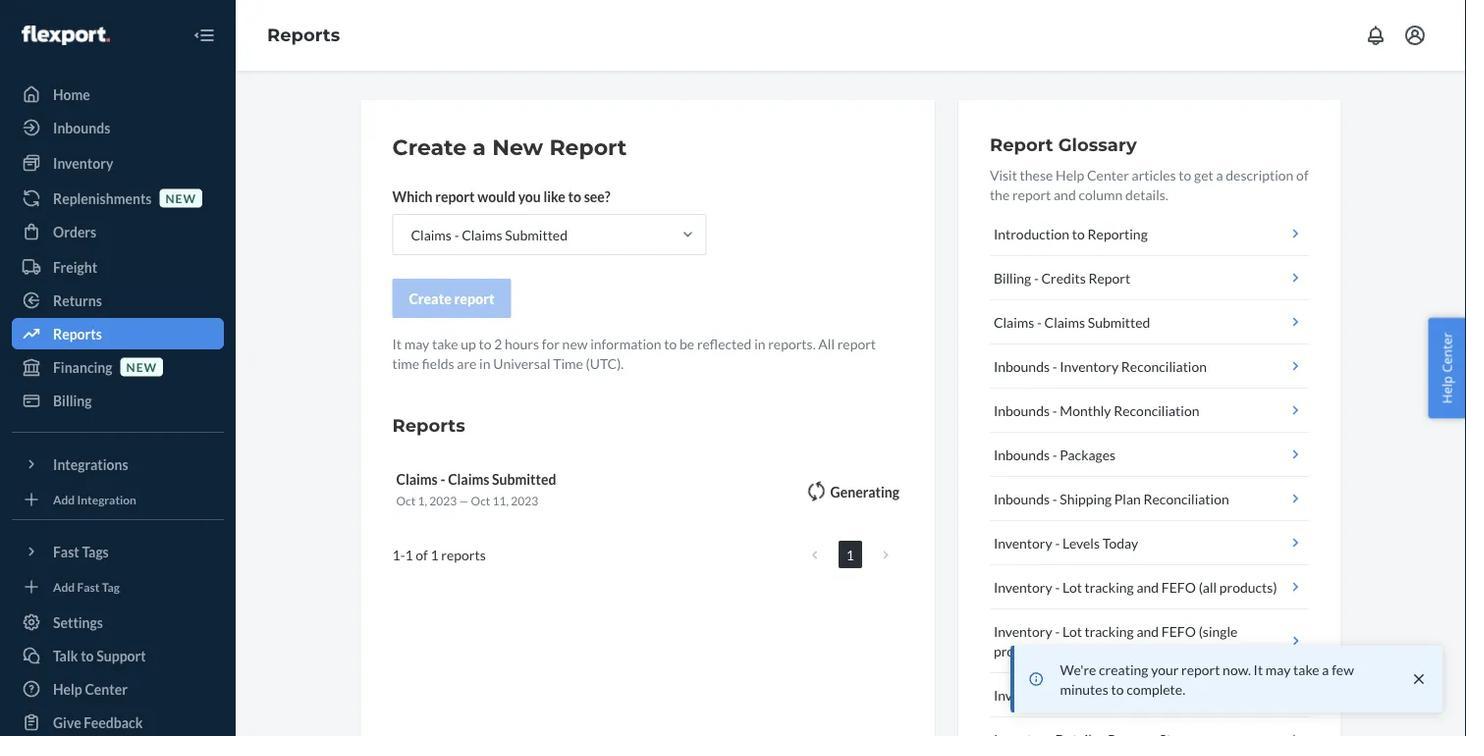 Task type: locate. For each thing, give the bounding box(es) containing it.
to down creating at the bottom right of page
[[1112, 681, 1124, 698]]

(single
[[1199, 623, 1238, 640]]

and up your
[[1137, 623, 1159, 640]]

2 add from the top
[[53, 580, 75, 594]]

chevron left image
[[812, 549, 818, 562]]

1 vertical spatial a
[[1217, 167, 1224, 183]]

reconciliation down inbounds - inventory reconciliation "button"
[[1114, 402, 1200, 419]]

claims up 1,
[[396, 471, 438, 488]]

0 vertical spatial create
[[393, 134, 467, 161]]

inventory for inventory - units in long term storage
[[994, 687, 1053, 704]]

inventory left levels
[[994, 535, 1053, 552]]

a left the 'new' on the left of page
[[473, 134, 486, 161]]

levels
[[1063, 535, 1100, 552]]

lot inside inventory - lot tracking and fefo (single product)
[[1063, 623, 1083, 640]]

1 add from the top
[[53, 493, 75, 507]]

center inside visit these help center articles to get a description of the report and column details.
[[1088, 167, 1130, 183]]

1 vertical spatial fefo
[[1162, 623, 1197, 640]]

replenishments
[[53, 190, 152, 207]]

billing down financing
[[53, 393, 92, 409]]

1 vertical spatial tracking
[[1085, 623, 1135, 640]]

- for inbounds - monthly reconciliation 'button'
[[1053, 402, 1058, 419]]

of
[[1297, 167, 1309, 183], [416, 547, 428, 564]]

fast left tags
[[53, 544, 79, 561]]

inventory up product)
[[994, 623, 1053, 640]]

inventory for inventory - lot tracking and fefo (all products)
[[994, 579, 1053, 596]]

0 horizontal spatial report
[[550, 134, 627, 161]]

storage
[[1177, 687, 1224, 704]]

2 vertical spatial a
[[1323, 662, 1330, 678]]

1 horizontal spatial claims - claims submitted
[[994, 314, 1151, 331]]

support
[[97, 648, 146, 665]]

11,
[[493, 494, 509, 508]]

add left 'integration'
[[53, 493, 75, 507]]

0 vertical spatial claims - claims submitted
[[411, 226, 568, 243]]

it inside we're creating your report now. it may take a few minutes to complete.
[[1254, 662, 1264, 678]]

claims - claims submitted inside button
[[994, 314, 1151, 331]]

report inside we're creating your report now. it may take a few minutes to complete.
[[1182, 662, 1221, 678]]

a inside visit these help center articles to get a description of the report and column details.
[[1217, 167, 1224, 183]]

integrations button
[[12, 449, 224, 480]]

claims up —
[[448, 471, 490, 488]]

report up "storage"
[[1182, 662, 1221, 678]]

fefo inside inventory - lot tracking and fefo (all products) button
[[1162, 579, 1197, 596]]

inbounds down inbounds - packages
[[994, 491, 1050, 507]]

1 vertical spatial reports link
[[12, 318, 224, 350]]

1 1 from the left
[[393, 547, 401, 564]]

and down inventory - levels today button
[[1137, 579, 1159, 596]]

center inside button
[[1439, 333, 1457, 373]]

of inside visit these help center articles to get a description of the report and column details.
[[1297, 167, 1309, 183]]

1 vertical spatial help
[[1439, 376, 1457, 404]]

1 horizontal spatial may
[[1266, 662, 1291, 678]]

0 vertical spatial in
[[755, 336, 766, 352]]

-
[[455, 226, 459, 243], [1035, 270, 1039, 286], [1038, 314, 1042, 331], [1053, 358, 1058, 375], [1053, 402, 1058, 419], [1053, 447, 1058, 463], [441, 471, 446, 488], [1053, 491, 1058, 507], [1056, 535, 1060, 552], [401, 547, 405, 564], [1056, 579, 1060, 596], [1056, 623, 1060, 640], [1056, 687, 1060, 704]]

inbounds for inbounds - shipping plan reconciliation
[[994, 491, 1050, 507]]

visit
[[990, 167, 1018, 183]]

1 vertical spatial reports
[[53, 326, 102, 342]]

new inside it may take up to 2 hours for new information to be reflected in reports. all report time fields are in universal time (utc).
[[563, 336, 588, 352]]

2 horizontal spatial report
[[1089, 270, 1131, 286]]

help
[[1056, 167, 1085, 183], [1439, 376, 1457, 404], [53, 681, 82, 698]]

add up the settings
[[53, 580, 75, 594]]

settings
[[53, 615, 103, 631]]

report down these
[[1013, 186, 1052, 203]]

0 vertical spatial reports link
[[267, 24, 340, 46]]

financing
[[53, 359, 113, 376]]

take inside we're creating your report now. it may take a few minutes to complete.
[[1294, 662, 1320, 678]]

we're creating your report now. it may take a few minutes to complete.
[[1061, 662, 1355, 698]]

1 vertical spatial submitted
[[1088, 314, 1151, 331]]

2 horizontal spatial in
[[1098, 687, 1109, 704]]

billing down introduction
[[994, 270, 1032, 286]]

1 vertical spatial in
[[480, 355, 491, 372]]

inbounds inside inbounds - inventory reconciliation "button"
[[994, 358, 1050, 375]]

returns link
[[12, 285, 224, 316]]

plan
[[1115, 491, 1142, 507]]

inbounds left packages
[[994, 447, 1050, 463]]

in right are on the left of the page
[[480, 355, 491, 372]]

0 horizontal spatial help center
[[53, 681, 128, 698]]

new up time at the left of page
[[563, 336, 588, 352]]

integration
[[77, 493, 137, 507]]

of left reports
[[416, 547, 428, 564]]

- for claims - claims submitted button
[[1038, 314, 1042, 331]]

fast
[[53, 544, 79, 561], [77, 580, 100, 594]]

report inside button
[[1089, 270, 1131, 286]]

tags
[[82, 544, 109, 561]]

1 vertical spatial claims - claims submitted
[[994, 314, 1151, 331]]

1 vertical spatial and
[[1137, 579, 1159, 596]]

take up fields
[[432, 336, 458, 352]]

1 horizontal spatial billing
[[994, 270, 1032, 286]]

to right like
[[568, 188, 582, 205]]

create
[[393, 134, 467, 161], [409, 290, 452, 307]]

packages
[[1060, 447, 1116, 463]]

1 vertical spatial fast
[[77, 580, 100, 594]]

may
[[405, 336, 430, 352], [1266, 662, 1291, 678]]

product)
[[994, 643, 1046, 660]]

1 horizontal spatial help center
[[1439, 333, 1457, 404]]

may up time
[[405, 336, 430, 352]]

fast inside dropdown button
[[53, 544, 79, 561]]

of right description
[[1297, 167, 1309, 183]]

flexport logo image
[[22, 26, 110, 45]]

take left few
[[1294, 662, 1320, 678]]

0 vertical spatial and
[[1054, 186, 1077, 203]]

tracking down 'today'
[[1085, 579, 1135, 596]]

2 horizontal spatial center
[[1439, 333, 1457, 373]]

new for financing
[[126, 360, 157, 374]]

home
[[53, 86, 90, 103]]

report up these
[[990, 134, 1054, 155]]

report up 'see?' at the top
[[550, 134, 627, 161]]

1 vertical spatial new
[[563, 336, 588, 352]]

0 vertical spatial of
[[1297, 167, 1309, 183]]

be
[[680, 336, 695, 352]]

submitted
[[505, 226, 568, 243], [1088, 314, 1151, 331], [492, 471, 556, 488]]

a right get
[[1217, 167, 1224, 183]]

a left few
[[1323, 662, 1330, 678]]

1 horizontal spatial 2023
[[511, 494, 539, 508]]

0 vertical spatial take
[[432, 336, 458, 352]]

1 vertical spatial reconciliation
[[1114, 402, 1200, 419]]

2 vertical spatial reports
[[393, 415, 465, 436]]

0 vertical spatial it
[[393, 336, 402, 352]]

1 horizontal spatial reports link
[[267, 24, 340, 46]]

to left be
[[665, 336, 677, 352]]

2023 right '11,'
[[511, 494, 539, 508]]

report inside it may take up to 2 hours for new information to be reflected in reports. all report time fields are in universal time (utc).
[[838, 336, 876, 352]]

2 horizontal spatial new
[[563, 336, 588, 352]]

- for the inventory - lot tracking and fefo (single product) button
[[1056, 623, 1060, 640]]

lot inside inventory - lot tracking and fefo (all products) button
[[1063, 579, 1083, 596]]

in left 'long'
[[1098, 687, 1109, 704]]

inventory - lot tracking and fefo (all products) button
[[990, 566, 1310, 610]]

products)
[[1220, 579, 1278, 596]]

oct left 1,
[[396, 494, 416, 508]]

lot up the we're
[[1063, 623, 1083, 640]]

you
[[518, 188, 541, 205]]

0 horizontal spatial oct
[[396, 494, 416, 508]]

tracking for (all
[[1085, 579, 1135, 596]]

all
[[819, 336, 835, 352]]

1 vertical spatial lot
[[1063, 623, 1083, 640]]

report up up
[[454, 290, 495, 307]]

center
[[1088, 167, 1130, 183], [1439, 333, 1457, 373], [85, 681, 128, 698]]

0 vertical spatial fefo
[[1162, 579, 1197, 596]]

0 vertical spatial center
[[1088, 167, 1130, 183]]

give feedback
[[53, 715, 143, 731]]

0 horizontal spatial in
[[480, 355, 491, 372]]

2 tracking from the top
[[1085, 623, 1135, 640]]

0 horizontal spatial billing
[[53, 393, 92, 409]]

0 horizontal spatial 2023
[[430, 494, 457, 508]]

to inside visit these help center articles to get a description of the report and column details.
[[1179, 167, 1192, 183]]

inbounds down home
[[53, 119, 110, 136]]

tracking for (single
[[1085, 623, 1135, 640]]

1 horizontal spatial of
[[1297, 167, 1309, 183]]

2 vertical spatial in
[[1098, 687, 1109, 704]]

1 horizontal spatial oct
[[471, 494, 491, 508]]

create report button
[[393, 279, 511, 318]]

fefo left (single
[[1162, 623, 1197, 640]]

it
[[393, 336, 402, 352], [1254, 662, 1264, 678]]

lot
[[1063, 579, 1083, 596], [1063, 623, 1083, 640]]

0 vertical spatial tracking
[[1085, 579, 1135, 596]]

inventory - lot tracking and fefo (single product) button
[[990, 610, 1310, 674]]

1 horizontal spatial new
[[166, 191, 196, 205]]

report inside button
[[454, 290, 495, 307]]

2023
[[430, 494, 457, 508], [511, 494, 539, 508]]

may right now.
[[1266, 662, 1291, 678]]

0 vertical spatial add
[[53, 493, 75, 507]]

- for inbounds - shipping plan reconciliation button on the right bottom of page
[[1053, 491, 1058, 507]]

0 vertical spatial reconciliation
[[1122, 358, 1208, 375]]

inventory - lot tracking and fefo (single product)
[[994, 623, 1238, 660]]

2 vertical spatial new
[[126, 360, 157, 374]]

2 vertical spatial center
[[85, 681, 128, 698]]

new up orders link
[[166, 191, 196, 205]]

add for add fast tag
[[53, 580, 75, 594]]

1 oct from the left
[[396, 494, 416, 508]]

close navigation image
[[193, 24, 216, 47]]

inventory up replenishments
[[53, 155, 113, 171]]

1 vertical spatial create
[[409, 290, 452, 307]]

help center inside button
[[1439, 333, 1457, 404]]

inbounds inside inbounds - monthly reconciliation 'button'
[[994, 402, 1050, 419]]

and left column
[[1054, 186, 1077, 203]]

2 vertical spatial submitted
[[492, 471, 556, 488]]

billing for billing
[[53, 393, 92, 409]]

reports
[[441, 547, 486, 564]]

reconciliation inside inbounds - inventory reconciliation "button"
[[1122, 358, 1208, 375]]

0 vertical spatial billing
[[994, 270, 1032, 286]]

report down reporting
[[1089, 270, 1131, 286]]

a inside we're creating your report now. it may take a few minutes to complete.
[[1323, 662, 1330, 678]]

inbounds inside inbounds - packages button
[[994, 447, 1050, 463]]

report right all
[[838, 336, 876, 352]]

1 vertical spatial may
[[1266, 662, 1291, 678]]

0 horizontal spatial it
[[393, 336, 402, 352]]

and inside inventory - lot tracking and fefo (single product)
[[1137, 623, 1159, 640]]

1 horizontal spatial help
[[1056, 167, 1085, 183]]

tracking inside inventory - lot tracking and fefo (single product)
[[1085, 623, 1135, 640]]

reconciliation
[[1122, 358, 1208, 375], [1114, 402, 1200, 419], [1144, 491, 1230, 507]]

get
[[1195, 167, 1214, 183]]

0 vertical spatial fast
[[53, 544, 79, 561]]

submitted down you
[[505, 226, 568, 243]]

- inside "button"
[[1053, 358, 1058, 375]]

oct right —
[[471, 494, 491, 508]]

1 horizontal spatial a
[[1217, 167, 1224, 183]]

0 vertical spatial a
[[473, 134, 486, 161]]

claims - claims submitted
[[411, 226, 568, 243], [994, 314, 1151, 331]]

1 vertical spatial center
[[1439, 333, 1457, 373]]

it up time
[[393, 336, 402, 352]]

0 vertical spatial help center
[[1439, 333, 1457, 404]]

0 horizontal spatial may
[[405, 336, 430, 352]]

inbounds - monthly reconciliation
[[994, 402, 1200, 419]]

submitted inside button
[[1088, 314, 1151, 331]]

claims down would
[[462, 226, 503, 243]]

0 horizontal spatial of
[[416, 547, 428, 564]]

fefo for (single
[[1162, 623, 1197, 640]]

2 oct from the left
[[471, 494, 491, 508]]

- for inventory - levels today button
[[1056, 535, 1060, 552]]

1 vertical spatial billing
[[53, 393, 92, 409]]

billing inside button
[[994, 270, 1032, 286]]

in left reports. at the top of page
[[755, 336, 766, 352]]

3 1 from the left
[[431, 547, 439, 564]]

in
[[755, 336, 766, 352], [480, 355, 491, 372], [1098, 687, 1109, 704]]

inventory down inventory - levels today
[[994, 579, 1053, 596]]

1 lot from the top
[[1063, 579, 1083, 596]]

- for inventory - lot tracking and fefo (all products) button
[[1056, 579, 1060, 596]]

create up fields
[[409, 290, 452, 307]]

and for inventory - lot tracking and fefo (single product)
[[1137, 623, 1159, 640]]

2 horizontal spatial help
[[1439, 376, 1457, 404]]

- inside 'button'
[[1053, 402, 1058, 419]]

submitted up inbounds - inventory reconciliation at the right
[[1088, 314, 1151, 331]]

1 horizontal spatial take
[[1294, 662, 1320, 678]]

inbounds up the inbounds - monthly reconciliation
[[994, 358, 1050, 375]]

billing
[[994, 270, 1032, 286], [53, 393, 92, 409]]

1 vertical spatial it
[[1254, 662, 1264, 678]]

settings link
[[12, 607, 224, 639]]

0 horizontal spatial a
[[473, 134, 486, 161]]

add integration link
[[12, 488, 224, 512]]

0 vertical spatial submitted
[[505, 226, 568, 243]]

give feedback button
[[12, 707, 224, 737]]

billing - credits report button
[[990, 256, 1310, 301]]

1 vertical spatial add
[[53, 580, 75, 594]]

open notifications image
[[1365, 24, 1388, 47]]

0 horizontal spatial help
[[53, 681, 82, 698]]

information
[[591, 336, 662, 352]]

reconciliation down claims - claims submitted button
[[1122, 358, 1208, 375]]

units
[[1063, 687, 1095, 704]]

2023 right 1,
[[430, 494, 457, 508]]

report
[[990, 134, 1054, 155], [550, 134, 627, 161], [1089, 270, 1131, 286]]

0 horizontal spatial take
[[432, 336, 458, 352]]

to
[[1179, 167, 1192, 183], [568, 188, 582, 205], [1073, 225, 1086, 242], [479, 336, 492, 352], [665, 336, 677, 352], [81, 648, 94, 665], [1112, 681, 1124, 698]]

create inside create report button
[[409, 290, 452, 307]]

reconciliation down inbounds - packages button
[[1144, 491, 1230, 507]]

2 vertical spatial reconciliation
[[1144, 491, 1230, 507]]

1 vertical spatial take
[[1294, 662, 1320, 678]]

2 vertical spatial help
[[53, 681, 82, 698]]

inbounds for inbounds - packages
[[994, 447, 1050, 463]]

glossary
[[1059, 134, 1138, 155]]

2 fefo from the top
[[1162, 623, 1197, 640]]

2 horizontal spatial a
[[1323, 662, 1330, 678]]

fefo
[[1162, 579, 1197, 596], [1162, 623, 1197, 640]]

fefo left (all
[[1162, 579, 1197, 596]]

close toast image
[[1410, 670, 1430, 690]]

to left get
[[1179, 167, 1192, 183]]

0 vertical spatial lot
[[1063, 579, 1083, 596]]

0 vertical spatial may
[[405, 336, 430, 352]]

2 horizontal spatial reports
[[393, 415, 465, 436]]

2 vertical spatial and
[[1137, 623, 1159, 640]]

may inside we're creating your report now. it may take a few minutes to complete.
[[1266, 662, 1291, 678]]

1 tracking from the top
[[1085, 579, 1135, 596]]

inbounds inside inbounds link
[[53, 119, 110, 136]]

inventory inside "button"
[[1060, 358, 1119, 375]]

reconciliation inside inbounds - monthly reconciliation 'button'
[[1114, 402, 1200, 419]]

hours
[[505, 336, 539, 352]]

claims - claims submitted down the "credits"
[[994, 314, 1151, 331]]

inventory down product)
[[994, 687, 1053, 704]]

lot down inventory - levels today
[[1063, 579, 1083, 596]]

0 horizontal spatial new
[[126, 360, 157, 374]]

tracking up creating at the bottom right of page
[[1085, 623, 1135, 640]]

fast left tag
[[77, 580, 100, 594]]

1 fefo from the top
[[1162, 579, 1197, 596]]

inventory up monthly
[[1060, 358, 1119, 375]]

inventory inside inventory - lot tracking and fefo (single product)
[[994, 623, 1053, 640]]

1 horizontal spatial it
[[1254, 662, 1264, 678]]

help inside visit these help center articles to get a description of the report and column details.
[[1056, 167, 1085, 183]]

inventory
[[53, 155, 113, 171], [1060, 358, 1119, 375], [994, 535, 1053, 552], [994, 579, 1053, 596], [994, 623, 1053, 640], [994, 687, 1053, 704]]

2 2023 from the left
[[511, 494, 539, 508]]

1 horizontal spatial center
[[1088, 167, 1130, 183]]

add fast tag link
[[12, 576, 224, 599]]

1 horizontal spatial reports
[[267, 24, 340, 46]]

oct
[[396, 494, 416, 508], [471, 494, 491, 508]]

0 vertical spatial help
[[1056, 167, 1085, 183]]

inbounds inside inbounds - shipping plan reconciliation button
[[994, 491, 1050, 507]]

0 vertical spatial new
[[166, 191, 196, 205]]

create up which
[[393, 134, 467, 161]]

time
[[393, 355, 420, 372]]

in inside button
[[1098, 687, 1109, 704]]

claims - claims submitted down would
[[411, 226, 568, 243]]

and inside inventory - lot tracking and fefo (all products) button
[[1137, 579, 1159, 596]]

new up billing link
[[126, 360, 157, 374]]

it right now.
[[1254, 662, 1264, 678]]

2 lot from the top
[[1063, 623, 1083, 640]]

claims
[[411, 226, 452, 243], [462, 226, 503, 243], [994, 314, 1035, 331], [1045, 314, 1086, 331], [396, 471, 438, 488], [448, 471, 490, 488]]

1
[[393, 547, 401, 564], [405, 547, 413, 564], [431, 547, 439, 564], [847, 547, 855, 564]]

add
[[53, 493, 75, 507], [53, 580, 75, 594]]

submitted up '11,'
[[492, 471, 556, 488]]

introduction to reporting button
[[990, 212, 1310, 256]]

create a new report
[[393, 134, 627, 161]]

to right talk
[[81, 648, 94, 665]]

inbounds up inbounds - packages
[[994, 402, 1050, 419]]

fefo inside inventory - lot tracking and fefo (single product)
[[1162, 623, 1197, 640]]

reflected
[[697, 336, 752, 352]]

- inside inventory - lot tracking and fefo (single product)
[[1056, 623, 1060, 640]]

inbounds - inventory reconciliation
[[994, 358, 1208, 375]]



Task type: describe. For each thing, give the bounding box(es) containing it.
report inside visit these help center articles to get a description of the report and column details.
[[1013, 186, 1052, 203]]

shipping
[[1060, 491, 1112, 507]]

- for inbounds - inventory reconciliation "button"
[[1053, 358, 1058, 375]]

now.
[[1223, 662, 1252, 678]]

inbounds - shipping plan reconciliation
[[994, 491, 1230, 507]]

introduction
[[994, 225, 1070, 242]]

inventory - units in long term storage button
[[990, 674, 1310, 718]]

talk
[[53, 648, 78, 665]]

0 vertical spatial reports
[[267, 24, 340, 46]]

your
[[1152, 662, 1179, 678]]

are
[[457, 355, 477, 372]]

claims down the "credits"
[[1045, 314, 1086, 331]]

it inside it may take up to 2 hours for new information to be reflected in reports. all report time fields are in universal time (utc).
[[393, 336, 402, 352]]

inbounds - shipping plan reconciliation button
[[990, 478, 1310, 522]]

1 - 1 of 1 reports
[[393, 547, 486, 564]]

returns
[[53, 292, 102, 309]]

may inside it may take up to 2 hours for new information to be reflected in reports. all report time fields are in universal time (utc).
[[405, 336, 430, 352]]

articles
[[1132, 167, 1177, 183]]

inventory - levels today
[[994, 535, 1139, 552]]

generating
[[831, 484, 900, 500]]

up
[[461, 336, 476, 352]]

complete.
[[1127, 681, 1186, 698]]

claims down which
[[411, 226, 452, 243]]

create for create report
[[409, 290, 452, 307]]

open account menu image
[[1404, 24, 1428, 47]]

integrations
[[53, 456, 128, 473]]

would
[[478, 188, 516, 205]]

like
[[544, 188, 566, 205]]

0 horizontal spatial claims - claims submitted
[[411, 226, 568, 243]]

fields
[[422, 355, 455, 372]]

report for create a new report
[[550, 134, 627, 161]]

which report would you like to see?
[[393, 188, 611, 205]]

the
[[990, 186, 1010, 203]]

0 horizontal spatial center
[[85, 681, 128, 698]]

help center button
[[1429, 318, 1467, 419]]

fast tags
[[53, 544, 109, 561]]

inbounds for inbounds
[[53, 119, 110, 136]]

- for inbounds - packages button
[[1053, 447, 1058, 463]]

time
[[553, 355, 584, 372]]

inventory - units in long term storage
[[994, 687, 1224, 704]]

freight
[[53, 259, 97, 276]]

(all
[[1199, 579, 1217, 596]]

and inside visit these help center articles to get a description of the report and column details.
[[1054, 186, 1077, 203]]

inbounds - packages button
[[990, 433, 1310, 478]]

feedback
[[84, 715, 143, 731]]

reconciliation inside inbounds - shipping plan reconciliation button
[[1144, 491, 1230, 507]]

4 1 from the left
[[847, 547, 855, 564]]

chevron right image
[[883, 549, 889, 562]]

inventory - lot tracking and fefo (all products)
[[994, 579, 1278, 596]]

to left reporting
[[1073, 225, 1086, 242]]

column
[[1079, 186, 1123, 203]]

few
[[1332, 662, 1355, 678]]

and for inventory - lot tracking and fefo (all products)
[[1137, 579, 1159, 596]]

take inside it may take up to 2 hours for new information to be reflected in reports. all report time fields are in universal time (utc).
[[432, 336, 458, 352]]

report for billing - credits report
[[1089, 270, 1131, 286]]

add for add integration
[[53, 493, 75, 507]]

monthly
[[1060, 402, 1112, 419]]

we're
[[1061, 662, 1097, 678]]

to inside we're creating your report now. it may take a few minutes to complete.
[[1112, 681, 1124, 698]]

add integration
[[53, 493, 137, 507]]

inventory for inventory - lot tracking and fefo (single product)
[[994, 623, 1053, 640]]

fast tags button
[[12, 536, 224, 568]]

help inside button
[[1439, 376, 1457, 404]]

1 link
[[839, 542, 863, 569]]

0 horizontal spatial reports link
[[12, 318, 224, 350]]

report glossary
[[990, 134, 1138, 155]]

credits
[[1042, 270, 1086, 286]]

1 vertical spatial of
[[416, 547, 428, 564]]

1 2023 from the left
[[430, 494, 457, 508]]

1 horizontal spatial report
[[990, 134, 1054, 155]]

2 1 from the left
[[405, 547, 413, 564]]

create for create a new report
[[393, 134, 467, 161]]

reconciliation for inbounds - monthly reconciliation
[[1114, 402, 1200, 419]]

lot for inventory - lot tracking and fefo (single product)
[[1063, 623, 1083, 640]]

submitted inside claims - claims submitted oct 1, 2023 — oct 11, 2023
[[492, 471, 556, 488]]

talk to support
[[53, 648, 146, 665]]

1 vertical spatial help center
[[53, 681, 128, 698]]

1 horizontal spatial in
[[755, 336, 766, 352]]

create report
[[409, 290, 495, 307]]

inventory for inventory - levels today
[[994, 535, 1053, 552]]

introduction to reporting
[[994, 225, 1148, 242]]

billing for billing - credits report
[[994, 270, 1032, 286]]

—
[[459, 494, 469, 508]]

new for replenishments
[[166, 191, 196, 205]]

claims down billing - credits report
[[994, 314, 1035, 331]]

0 horizontal spatial reports
[[53, 326, 102, 342]]

home link
[[12, 79, 224, 110]]

fefo for (all
[[1162, 579, 1197, 596]]

tag
[[102, 580, 120, 594]]

see?
[[584, 188, 611, 205]]

inventory - levels today button
[[990, 522, 1310, 566]]

inventory link
[[12, 147, 224, 179]]

inventory for inventory
[[53, 155, 113, 171]]

long
[[1112, 687, 1141, 704]]

reconciliation for inbounds - inventory reconciliation
[[1122, 358, 1208, 375]]

universal
[[493, 355, 551, 372]]

which
[[393, 188, 433, 205]]

visit these help center articles to get a description of the report and column details.
[[990, 167, 1309, 203]]

claims - claims submitted button
[[990, 301, 1310, 345]]

2
[[494, 336, 502, 352]]

details.
[[1126, 186, 1169, 203]]

1,
[[418, 494, 427, 508]]

description
[[1226, 167, 1294, 183]]

report left would
[[435, 188, 475, 205]]

new
[[492, 134, 544, 161]]

- inside claims - claims submitted oct 1, 2023 — oct 11, 2023
[[441, 471, 446, 488]]

- for inventory - units in long term storage button
[[1056, 687, 1060, 704]]

orders link
[[12, 216, 224, 248]]

orders
[[53, 224, 97, 240]]

reports.
[[769, 336, 816, 352]]

add fast tag
[[53, 580, 120, 594]]

(utc).
[[586, 355, 624, 372]]

inbounds for inbounds - inventory reconciliation
[[994, 358, 1050, 375]]

help center link
[[12, 674, 224, 705]]

to left 2
[[479, 336, 492, 352]]

inbounds link
[[12, 112, 224, 143]]

inbounds for inbounds - monthly reconciliation
[[994, 402, 1050, 419]]

give
[[53, 715, 81, 731]]

- for billing - credits report button
[[1035, 270, 1039, 286]]

minutes
[[1061, 681, 1109, 698]]

for
[[542, 336, 560, 352]]

freight link
[[12, 252, 224, 283]]

lot for inventory - lot tracking and fefo (all products)
[[1063, 579, 1083, 596]]

inbounds - packages
[[994, 447, 1116, 463]]

creating
[[1100, 662, 1149, 678]]



Task type: vqa. For each thing, say whether or not it's contained in the screenshot.
"Help Center" inside the the Help Center button
no



